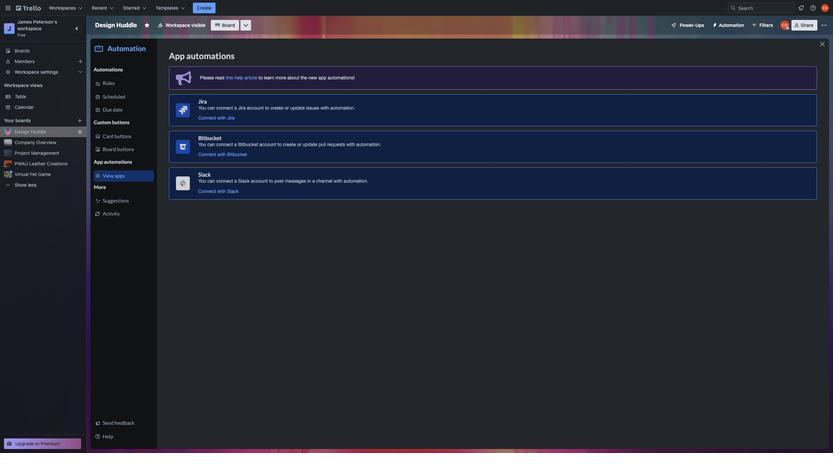 Task type: locate. For each thing, give the bounding box(es) containing it.
2 vertical spatial workspace
[[4, 82, 29, 88]]

project
[[15, 150, 30, 156]]

huddle down starred
[[116, 22, 137, 29]]

virtual pet game
[[15, 172, 51, 177]]

design huddle up "company overview"
[[15, 129, 46, 135]]

share
[[801, 22, 814, 28]]

workspace up table
[[4, 82, 29, 88]]

members link
[[0, 56, 86, 67]]

starred
[[123, 5, 140, 11]]

company overview link
[[15, 139, 82, 146]]

views
[[30, 82, 43, 88]]

boards
[[15, 48, 30, 54]]

1 vertical spatial huddle
[[31, 129, 46, 135]]

leather
[[29, 161, 46, 167]]

0 vertical spatial workspace
[[166, 22, 190, 28]]

design up company
[[15, 129, 30, 135]]

j
[[7, 25, 11, 32]]

settings
[[40, 69, 58, 75]]

management
[[31, 150, 59, 156]]

create button
[[193, 3, 216, 13]]

1 horizontal spatial design
[[95, 22, 115, 29]]

starred button
[[119, 3, 150, 13]]

pwau leather creations
[[15, 161, 68, 167]]

design huddle down recent dropdown button
[[95, 22, 137, 29]]

1 horizontal spatial huddle
[[116, 22, 137, 29]]

huddle
[[116, 22, 137, 29], [31, 129, 46, 135]]

workspace for workspace settings
[[15, 69, 39, 75]]

sm image
[[710, 20, 719, 29]]

visible
[[191, 22, 205, 28]]

0 vertical spatial design
[[95, 22, 115, 29]]

templates button
[[152, 3, 189, 13]]

workspaces
[[49, 5, 76, 11]]

1 vertical spatial design huddle
[[15, 129, 46, 135]]

upgrade to premium
[[15, 441, 60, 447]]

1 vertical spatial workspace
[[15, 69, 39, 75]]

1 horizontal spatial design huddle
[[95, 22, 137, 29]]

workspace for workspace visible
[[166, 22, 190, 28]]

christina overa (christinaovera) image
[[821, 4, 829, 12]]

0 vertical spatial design huddle
[[95, 22, 137, 29]]

workspace down members
[[15, 69, 39, 75]]

table
[[15, 94, 26, 99]]

virtual
[[15, 172, 29, 177]]

huddle up "company overview"
[[31, 129, 46, 135]]

recent button
[[88, 3, 118, 13]]

pwau
[[15, 161, 28, 167]]

1 vertical spatial design
[[15, 129, 30, 135]]

virtual pet game link
[[15, 171, 82, 178]]

pwau leather creations link
[[15, 161, 82, 167]]

workspace inside popup button
[[15, 69, 39, 75]]

add board image
[[77, 118, 82, 123]]

james peterson's workspace free
[[17, 19, 58, 38]]

templates
[[156, 5, 178, 11]]

free
[[17, 33, 26, 38]]

design down recent dropdown button
[[95, 22, 115, 29]]

your
[[4, 118, 14, 123]]

calendar link
[[15, 104, 82, 111]]

calendar
[[15, 104, 34, 110]]

workspace down templates dropdown button
[[166, 22, 190, 28]]

search image
[[731, 5, 736, 11]]

design huddle
[[95, 22, 137, 29], [15, 129, 46, 135]]

filters
[[760, 22, 773, 28]]

workspace
[[166, 22, 190, 28], [15, 69, 39, 75], [4, 82, 29, 88]]

0 vertical spatial huddle
[[116, 22, 137, 29]]

design
[[95, 22, 115, 29], [15, 129, 30, 135]]

board
[[222, 22, 235, 28]]

design inside text box
[[95, 22, 115, 29]]

workspace inside button
[[166, 22, 190, 28]]

j link
[[4, 23, 15, 34]]



Task type: vqa. For each thing, say whether or not it's contained in the screenshot.
"James"
yes



Task type: describe. For each thing, give the bounding box(es) containing it.
christina overa (christinaovera) image
[[780, 21, 790, 30]]

upgrade
[[15, 441, 34, 447]]

james
[[17, 19, 32, 25]]

members
[[15, 59, 35, 64]]

design huddle link
[[15, 129, 75, 135]]

premium
[[41, 441, 60, 447]]

power-
[[680, 22, 696, 28]]

workspace navigation collapse icon image
[[73, 24, 82, 33]]

your boards with 5 items element
[[4, 117, 67, 125]]

Search field
[[728, 3, 795, 13]]

peterson's
[[33, 19, 57, 25]]

boards
[[15, 118, 31, 123]]

upgrade to premium link
[[4, 439, 81, 450]]

workspace views
[[4, 82, 43, 88]]

james peterson's workspace link
[[17, 19, 58, 31]]

boards link
[[0, 46, 86, 56]]

workspace visible button
[[154, 20, 209, 31]]

automation button
[[710, 20, 748, 31]]

workspace
[[17, 26, 42, 31]]

show less
[[15, 182, 37, 188]]

automation
[[719, 22, 744, 28]]

0 notifications image
[[797, 4, 805, 12]]

show less button
[[0, 180, 86, 191]]

ups
[[696, 22, 704, 28]]

workspace settings
[[15, 69, 58, 75]]

board link
[[211, 20, 239, 31]]

company overview
[[15, 140, 56, 145]]

recent
[[92, 5, 107, 11]]

0 horizontal spatial design huddle
[[15, 129, 46, 135]]

primary element
[[0, 0, 833, 16]]

company
[[15, 140, 35, 145]]

customize views image
[[242, 22, 249, 29]]

pet
[[30, 172, 37, 177]]

filters button
[[750, 20, 775, 31]]

show menu image
[[821, 22, 828, 29]]

this member is an admin of this board. image
[[786, 27, 789, 30]]

workspace settings button
[[0, 67, 86, 78]]

power-ups
[[680, 22, 704, 28]]

show
[[15, 182, 27, 188]]

creations
[[47, 161, 68, 167]]

design huddle inside text box
[[95, 22, 137, 29]]

share button
[[792, 20, 818, 31]]

huddle inside text box
[[116, 22, 137, 29]]

Board name text field
[[92, 20, 140, 31]]

power-ups button
[[667, 20, 708, 31]]

your boards
[[4, 118, 31, 123]]

back to home image
[[16, 3, 41, 13]]

create
[[197, 5, 212, 11]]

starred icon image
[[77, 129, 82, 135]]

overview
[[36, 140, 56, 145]]

workspaces button
[[45, 3, 86, 13]]

less
[[28, 182, 37, 188]]

star or unstar board image
[[144, 23, 150, 28]]

project management link
[[15, 150, 82, 157]]

table link
[[15, 93, 82, 100]]

game
[[38, 172, 51, 177]]

workspace visible
[[166, 22, 205, 28]]

0 horizontal spatial huddle
[[31, 129, 46, 135]]

workspace for workspace views
[[4, 82, 29, 88]]

project management
[[15, 150, 59, 156]]

open information menu image
[[810, 5, 817, 11]]

0 horizontal spatial design
[[15, 129, 30, 135]]

to
[[35, 441, 39, 447]]



